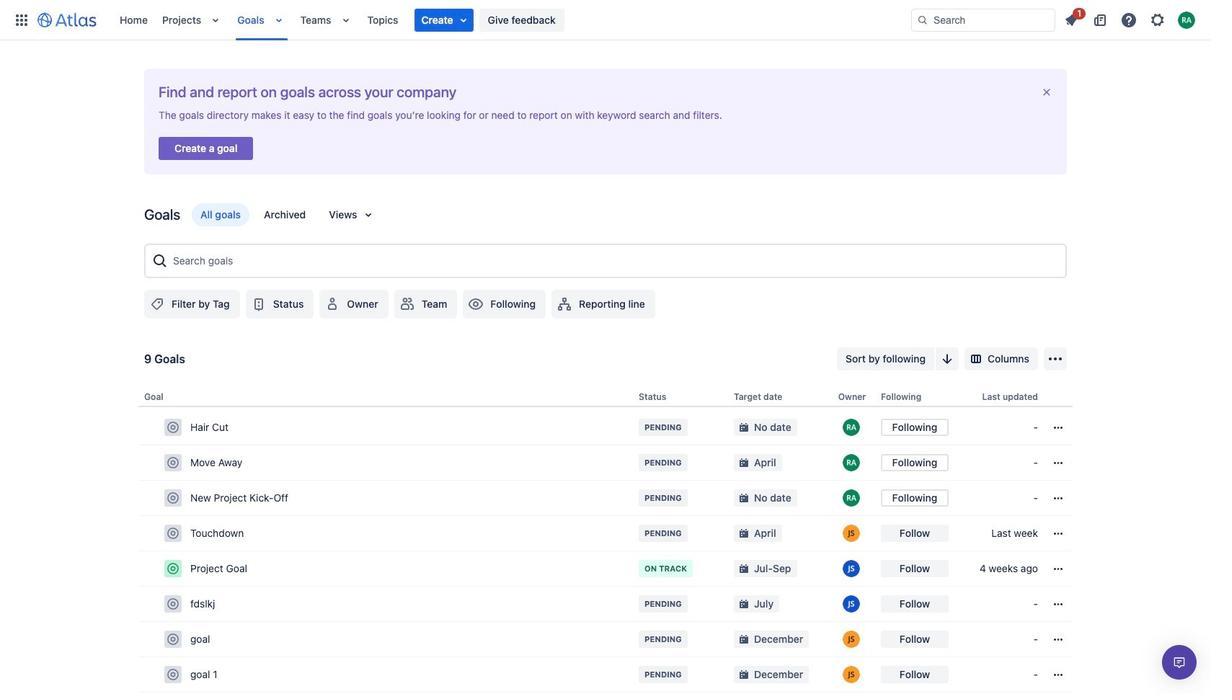 Task type: vqa. For each thing, say whether or not it's contained in the screenshot.
More icon related to FDSLKJ "ICON"
yes



Task type: locate. For each thing, give the bounding box(es) containing it.
list item
[[1059, 5, 1086, 31], [414, 8, 474, 31]]

3 more icon image from the top
[[1050, 631, 1067, 648]]

1 more icon image from the top
[[1050, 560, 1067, 578]]

more icon image
[[1050, 560, 1067, 578], [1050, 596, 1067, 613], [1050, 631, 1067, 648], [1050, 666, 1067, 684]]

2 more icon image from the top
[[1050, 596, 1067, 613]]

Search field
[[912, 8, 1056, 31]]

1 horizontal spatial list
[[1059, 5, 1203, 31]]

more icon image for fdslkj image
[[1050, 596, 1067, 613]]

banner
[[0, 0, 1212, 40]]

0 horizontal spatial list item
[[414, 8, 474, 31]]

goal 1 image
[[167, 669, 179, 681]]

close banner image
[[1041, 87, 1053, 98]]

search goals image
[[151, 252, 169, 270]]

label image
[[149, 296, 166, 313]]

more icon image for goal image on the bottom
[[1050, 631, 1067, 648]]

reverse sort order image
[[939, 350, 956, 368]]

top element
[[9, 0, 912, 40]]

None search field
[[912, 8, 1056, 31]]

4 more icon image from the top
[[1050, 666, 1067, 684]]

fdslkj image
[[167, 599, 179, 610]]

following image
[[468, 296, 485, 313]]

1 horizontal spatial list item
[[1059, 5, 1086, 31]]

Search goals field
[[169, 248, 1060, 274]]

list item inside "top" "element"
[[414, 8, 474, 31]]

list
[[113, 0, 912, 40], [1059, 5, 1203, 31]]

touchdown image
[[167, 528, 179, 540]]



Task type: describe. For each thing, give the bounding box(es) containing it.
0 horizontal spatial list
[[113, 0, 912, 40]]

switch to... image
[[13, 11, 30, 28]]

more icon image for goal 1 icon
[[1050, 666, 1067, 684]]

new project kick-off image
[[167, 493, 179, 504]]

project goal image
[[167, 563, 179, 575]]

more icon image for project goal icon at the bottom of page
[[1050, 560, 1067, 578]]

goal image
[[167, 634, 179, 646]]

move away image
[[167, 457, 179, 469]]

hair cut image
[[167, 422, 179, 434]]

search image
[[917, 14, 929, 26]]

open intercom messenger image
[[1171, 654, 1189, 671]]

status image
[[250, 296, 267, 313]]

settings image
[[1150, 11, 1167, 28]]

notifications image
[[1063, 11, 1080, 28]]

account image
[[1178, 11, 1196, 28]]

help image
[[1121, 11, 1138, 28]]



